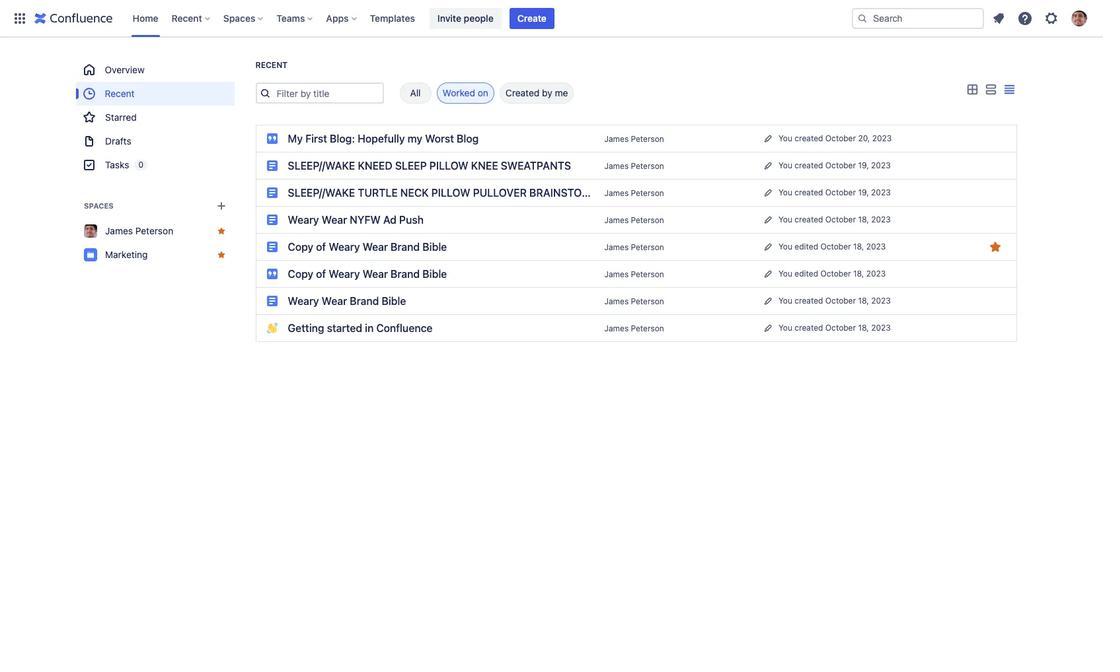 Task type: describe. For each thing, give the bounding box(es) containing it.
6 you from the top
[[779, 269, 792, 279]]

unstar this space image
[[216, 226, 226, 237]]

templates link
[[366, 8, 419, 29]]

marketing
[[105, 249, 147, 260]]

2 vertical spatial brand
[[350, 295, 379, 307]]

0
[[138, 160, 143, 170]]

recent inside popup button
[[172, 12, 202, 23]]

created for weary wear brand bible
[[795, 296, 823, 306]]

weary up the weary wear brand bible
[[329, 268, 360, 280]]

blog image
[[267, 269, 277, 280]]

recent inside group
[[105, 88, 135, 99]]

help icon image
[[1017, 10, 1033, 26]]

getting
[[288, 323, 324, 334]]

people
[[464, 12, 493, 23]]

pullover
[[473, 187, 527, 199]]

created for my first blog: hopefully my worst blog
[[795, 133, 823, 143]]

ad
[[383, 214, 396, 226]]

invite
[[437, 12, 461, 23]]

Filter by title field
[[273, 84, 382, 102]]

my
[[408, 133, 422, 145]]

starred
[[105, 112, 136, 123]]

1 copy of weary wear brand bible from the top
[[288, 241, 447, 253]]

8 you from the top
[[779, 323, 792, 333]]

drafts link
[[76, 130, 234, 153]]

wear up started
[[322, 295, 347, 307]]

worked
[[442, 87, 475, 98]]

peterson for :wave: icon
[[631, 323, 664, 333]]

page image for weary
[[267, 215, 277, 225]]

apps button
[[322, 8, 362, 29]]

my
[[288, 133, 303, 145]]

peterson for weary wear brand bible's page image
[[631, 296, 664, 306]]

global element
[[8, 0, 849, 37]]

spaces inside spaces popup button
[[223, 12, 255, 23]]

home link
[[129, 8, 162, 29]]

created
[[505, 87, 539, 98]]

james inside sleep//wake turtle neck pillow pullover brainstorm james peterson
[[604, 188, 629, 198]]

tasks
[[105, 159, 129, 171]]

neck
[[400, 187, 429, 199]]

1 of from the top
[[316, 241, 326, 253]]

kneed
[[358, 160, 392, 172]]

1 you from the top
[[779, 133, 792, 143]]

1 vertical spatial brand
[[391, 268, 420, 280]]

teams button
[[273, 8, 318, 29]]

settings icon image
[[1044, 10, 1059, 26]]

knee
[[471, 160, 498, 172]]

recent link
[[76, 82, 234, 106]]

worked on button
[[437, 83, 494, 104]]

pillow for knee
[[429, 160, 468, 172]]

2 you from the top
[[779, 161, 792, 171]]

:wave: image
[[267, 323, 277, 334]]

all
[[410, 87, 421, 98]]

20,
[[858, 133, 870, 143]]

blog:
[[330, 133, 355, 145]]

nyfw
[[350, 214, 381, 226]]

peterson inside sleep//wake turtle neck pillow pullover brainstorm james peterson
[[631, 188, 664, 198]]

page image for weary wear brand bible
[[267, 296, 277, 307]]

getting started in confluence
[[288, 323, 432, 334]]

push
[[399, 214, 424, 226]]

blog
[[457, 133, 479, 145]]

by
[[542, 87, 552, 98]]

you created october 20, 2023
[[779, 133, 892, 143]]

sleep//wake for sleep//wake kneed sleep pillow knee sweatpants
[[288, 160, 355, 172]]

notification icon image
[[991, 10, 1007, 26]]

you created october 19, 2023 for sleep//wake turtle neck pillow pullover brainstorm
[[779, 188, 891, 198]]

list image
[[982, 82, 998, 98]]

invite people button
[[429, 8, 501, 29]]

teams
[[276, 12, 305, 23]]

created by me
[[505, 87, 568, 98]]

hopefully
[[358, 133, 405, 145]]

create
[[517, 12, 546, 23]]

0 vertical spatial brand
[[391, 241, 420, 253]]

apps
[[326, 12, 349, 23]]

tab list containing all
[[384, 83, 574, 104]]

you created october 18, 2023 for weary wear nyfw ad push
[[779, 215, 891, 225]]

peterson for page image corresponding to copy of weary wear brand bible
[[631, 242, 664, 252]]

marketing link
[[76, 243, 234, 267]]

3 you from the top
[[779, 188, 792, 198]]

19, for sleep//wake kneed sleep pillow knee sweatpants
[[858, 161, 869, 171]]

you created october 18, 2023 for weary wear brand bible
[[779, 296, 891, 306]]

2 copy of weary wear brand bible from the top
[[288, 268, 447, 280]]

create link
[[509, 8, 554, 29]]

weary wear brand bible
[[288, 295, 406, 307]]

brainstorm
[[529, 187, 598, 199]]

spaces button
[[219, 8, 269, 29]]

2 horizontal spatial recent
[[255, 60, 288, 70]]



Task type: locate. For each thing, give the bounding box(es) containing it.
Search field
[[852, 8, 984, 29]]

created for sleep//wake kneed sleep pillow knee sweatpants
[[795, 161, 823, 171]]

peterson for blog image
[[631, 269, 664, 279]]

copy
[[288, 241, 313, 253], [288, 268, 313, 280]]

on
[[478, 87, 488, 98]]

1 horizontal spatial recent
[[172, 12, 202, 23]]

0 vertical spatial copy of weary wear brand bible
[[288, 241, 447, 253]]

0 vertical spatial recent
[[172, 12, 202, 23]]

7 you from the top
[[779, 296, 792, 306]]

edited
[[795, 242, 818, 252], [795, 269, 818, 279]]

peterson for page icon associated with sleep//wake
[[631, 161, 664, 171]]

started
[[327, 323, 362, 334]]

weary up getting in the left of the page
[[288, 295, 319, 307]]

copy down weary wear nyfw ad push
[[288, 241, 313, 253]]

4 you from the top
[[779, 215, 792, 225]]

page image for copy of weary wear brand bible
[[267, 242, 277, 252]]

you created october 18, 2023
[[779, 215, 891, 225], [779, 296, 891, 306], [779, 323, 891, 333]]

home
[[133, 12, 158, 23]]

6 created from the top
[[795, 323, 823, 333]]

5 created from the top
[[795, 296, 823, 306]]

:wave: image
[[267, 323, 277, 334]]

1 vertical spatial page image
[[267, 215, 277, 225]]

weary left nyfw
[[288, 214, 319, 226]]

page image up :wave: image
[[267, 296, 277, 307]]

0 vertical spatial you created october 18, 2023
[[779, 215, 891, 225]]

3 you created october 18, 2023 from the top
[[779, 323, 891, 333]]

2 you edited october 18, 2023 from the top
[[779, 269, 886, 279]]

2 vertical spatial recent
[[105, 88, 135, 99]]

peterson for blog icon
[[631, 134, 664, 144]]

2023
[[872, 133, 892, 143], [871, 161, 891, 171], [871, 188, 891, 198], [871, 215, 891, 225], [866, 242, 886, 252], [866, 269, 886, 279], [871, 296, 891, 306], [871, 323, 891, 333]]

2 you created october 19, 2023 from the top
[[779, 188, 891, 198]]

1 sleep//wake from the top
[[288, 160, 355, 172]]

copy of weary wear brand bible down nyfw
[[288, 241, 447, 253]]

2 copy from the top
[[288, 268, 313, 280]]

2 edited from the top
[[795, 269, 818, 279]]

templates
[[370, 12, 415, 23]]

october
[[825, 133, 856, 143], [825, 161, 856, 171], [825, 188, 856, 198], [825, 215, 856, 225], [820, 242, 851, 252], [820, 269, 851, 279], [825, 296, 856, 306], [825, 323, 856, 333]]

2 page image from the top
[[267, 242, 277, 252]]

of up the weary wear brand bible
[[316, 268, 326, 280]]

weary down weary wear nyfw ad push
[[329, 241, 360, 253]]

recent right home
[[172, 12, 202, 23]]

unstar image
[[987, 239, 1003, 255]]

1 edited from the top
[[795, 242, 818, 252]]

bible
[[422, 241, 447, 253], [422, 268, 447, 280], [382, 295, 406, 307]]

page image
[[267, 188, 277, 198], [267, 242, 277, 252], [267, 296, 277, 307]]

1 vertical spatial of
[[316, 268, 326, 280]]

pillow down sleep//wake kneed sleep pillow knee sweatpants
[[431, 187, 470, 199]]

sleep//wake turtle neck pillow pullover brainstorm james peterson
[[288, 187, 664, 199]]

2 you created october 18, 2023 from the top
[[779, 296, 891, 306]]

0 vertical spatial bible
[[422, 241, 447, 253]]

you created october 19, 2023 for sleep//wake kneed sleep pillow knee sweatpants
[[779, 161, 891, 171]]

brand down push
[[391, 241, 420, 253]]

you created october 19, 2023
[[779, 161, 891, 171], [779, 188, 891, 198]]

banner
[[0, 0, 1103, 37]]

recent
[[172, 12, 202, 23], [255, 60, 288, 70], [105, 88, 135, 99]]

19, for sleep//wake turtle neck pillow pullover brainstorm
[[858, 188, 869, 198]]

2 page image from the top
[[267, 215, 277, 225]]

created for weary wear nyfw ad push
[[795, 215, 823, 225]]

1 vertical spatial sleep//wake
[[288, 187, 355, 199]]

0 vertical spatial sleep//wake
[[288, 160, 355, 172]]

create a space image
[[213, 198, 229, 214]]

compact list image
[[1001, 82, 1017, 98]]

james
[[604, 134, 629, 144], [604, 161, 629, 171], [604, 188, 629, 198], [604, 215, 629, 225], [105, 225, 133, 237], [604, 242, 629, 252], [604, 269, 629, 279], [604, 296, 629, 306], [604, 323, 629, 333]]

recent down teams
[[255, 60, 288, 70]]

1 vertical spatial 19,
[[858, 188, 869, 198]]

copy right blog image
[[288, 268, 313, 280]]

pillow down 'worst'
[[429, 160, 468, 172]]

page image for sleep//wake
[[267, 161, 277, 171]]

page image up blog image
[[267, 242, 277, 252]]

group
[[76, 58, 234, 177]]

recent button
[[168, 8, 215, 29]]

4 created from the top
[[795, 215, 823, 225]]

of
[[316, 241, 326, 253], [316, 268, 326, 280]]

created
[[795, 133, 823, 143], [795, 161, 823, 171], [795, 188, 823, 198], [795, 215, 823, 225], [795, 296, 823, 306], [795, 323, 823, 333]]

2 created from the top
[[795, 161, 823, 171]]

sleep//wake down first
[[288, 160, 355, 172]]

1 vertical spatial bible
[[422, 268, 447, 280]]

created by me button
[[500, 83, 574, 104]]

2 vertical spatial bible
[[382, 295, 406, 307]]

2 19, from the top
[[858, 188, 869, 198]]

sweatpants
[[501, 160, 571, 172]]

1 you created october 19, 2023 from the top
[[779, 161, 891, 171]]

starred link
[[76, 106, 234, 130]]

0 vertical spatial page image
[[267, 161, 277, 171]]

0 vertical spatial you edited october 18, 2023
[[779, 242, 886, 252]]

drafts
[[105, 135, 131, 147]]

you
[[779, 133, 792, 143], [779, 161, 792, 171], [779, 188, 792, 198], [779, 215, 792, 225], [779, 242, 792, 252], [779, 269, 792, 279], [779, 296, 792, 306], [779, 323, 792, 333]]

my first blog: hopefully my worst blog
[[288, 133, 479, 145]]

0 vertical spatial pillow
[[429, 160, 468, 172]]

1 vertical spatial you edited october 18, 2023
[[779, 269, 886, 279]]

1 vertical spatial page image
[[267, 242, 277, 252]]

0 vertical spatial of
[[316, 241, 326, 253]]

overview
[[105, 64, 145, 75]]

1 vertical spatial recent
[[255, 60, 288, 70]]

0 vertical spatial 19,
[[858, 161, 869, 171]]

weary wear nyfw ad push
[[288, 214, 424, 226]]

brand up confluence
[[391, 268, 420, 280]]

0 vertical spatial copy
[[288, 241, 313, 253]]

3 page image from the top
[[267, 296, 277, 307]]

1 copy from the top
[[288, 241, 313, 253]]

spaces
[[223, 12, 255, 23], [84, 202, 113, 210]]

1 vertical spatial spaces
[[84, 202, 113, 210]]

1 page image from the top
[[267, 161, 277, 171]]

sleep
[[395, 160, 427, 172]]

0 horizontal spatial spaces
[[84, 202, 113, 210]]

banner containing home
[[0, 0, 1103, 37]]

sleep//wake for sleep//wake turtle neck pillow pullover brainstorm james peterson
[[288, 187, 355, 199]]

confluence
[[376, 323, 432, 334]]

brand up getting started in confluence
[[350, 295, 379, 307]]

sleep//wake kneed sleep pillow knee sweatpants
[[288, 160, 571, 172]]

spaces down the tasks
[[84, 202, 113, 210]]

2 of from the top
[[316, 268, 326, 280]]

all button
[[399, 83, 431, 104]]

confluence image
[[34, 10, 113, 26], [34, 10, 113, 26]]

0 horizontal spatial recent
[[105, 88, 135, 99]]

1 vertical spatial you created october 19, 2023
[[779, 188, 891, 198]]

copy of weary wear brand bible up the weary wear brand bible
[[288, 268, 447, 280]]

0 vertical spatial edited
[[795, 242, 818, 252]]

1 19, from the top
[[858, 161, 869, 171]]

0 vertical spatial spaces
[[223, 12, 255, 23]]

you edited october 18, 2023
[[779, 242, 886, 252], [779, 269, 886, 279]]

1 vertical spatial copy of weary wear brand bible
[[288, 268, 447, 280]]

created for getting started in confluence
[[795, 323, 823, 333]]

weary
[[288, 214, 319, 226], [329, 241, 360, 253], [329, 268, 360, 280], [288, 295, 319, 307]]

cards image
[[964, 82, 980, 98]]

recent up starred
[[105, 88, 135, 99]]

wear left nyfw
[[322, 214, 347, 226]]

page image right create a space image
[[267, 188, 277, 198]]

page image
[[267, 161, 277, 171], [267, 215, 277, 225]]

19,
[[858, 161, 869, 171], [858, 188, 869, 198]]

page image up blog image
[[267, 215, 277, 225]]

blog image
[[267, 133, 277, 144]]

2 vertical spatial page image
[[267, 296, 277, 307]]

turtle
[[358, 187, 398, 199]]

1 horizontal spatial spaces
[[223, 12, 255, 23]]

1 vertical spatial you created october 18, 2023
[[779, 296, 891, 306]]

0 vertical spatial you created october 19, 2023
[[779, 161, 891, 171]]

tab list
[[384, 83, 574, 104]]

search image
[[857, 13, 868, 23]]

3 created from the top
[[795, 188, 823, 198]]

pillow for pullover
[[431, 187, 470, 199]]

5 you from the top
[[779, 242, 792, 252]]

1 created from the top
[[795, 133, 823, 143]]

sleep//wake
[[288, 160, 355, 172], [288, 187, 355, 199]]

me
[[555, 87, 568, 98]]

2 vertical spatial you created october 18, 2023
[[779, 323, 891, 333]]

2 sleep//wake from the top
[[288, 187, 355, 199]]

group containing overview
[[76, 58, 234, 177]]

your profile and preferences image
[[1071, 10, 1087, 26]]

james peterson link
[[604, 134, 664, 144], [604, 161, 664, 171], [604, 188, 664, 198], [604, 215, 664, 225], [76, 219, 234, 243], [604, 242, 664, 252], [604, 269, 664, 279], [604, 296, 664, 306], [604, 323, 664, 333]]

peterson for page icon corresponding to weary
[[631, 215, 664, 225]]

0 vertical spatial page image
[[267, 188, 277, 198]]

appswitcher icon image
[[12, 10, 28, 26]]

1 vertical spatial edited
[[795, 269, 818, 279]]

brand
[[391, 241, 420, 253], [391, 268, 420, 280], [350, 295, 379, 307]]

in
[[365, 323, 374, 334]]

james peterson
[[604, 134, 664, 144], [604, 161, 664, 171], [604, 215, 664, 225], [105, 225, 173, 237], [604, 242, 664, 252], [604, 269, 664, 279], [604, 296, 664, 306], [604, 323, 664, 333]]

page image for sleep//wake turtle neck pillow pullover brainstorm
[[267, 188, 277, 198]]

worked on
[[442, 87, 488, 98]]

1 page image from the top
[[267, 188, 277, 198]]

of down weary wear nyfw ad push
[[316, 241, 326, 253]]

peterson
[[631, 134, 664, 144], [631, 161, 664, 171], [631, 188, 664, 198], [631, 215, 664, 225], [135, 225, 173, 237], [631, 242, 664, 252], [631, 269, 664, 279], [631, 296, 664, 306], [631, 323, 664, 333]]

wear
[[322, 214, 347, 226], [363, 241, 388, 253], [363, 268, 388, 280], [322, 295, 347, 307]]

1 you edited october 18, 2023 from the top
[[779, 242, 886, 252]]

spaces right the recent popup button on the left of the page
[[223, 12, 255, 23]]

first
[[305, 133, 327, 145]]

1 vertical spatial copy
[[288, 268, 313, 280]]

1 vertical spatial pillow
[[431, 187, 470, 199]]

copy of weary wear brand bible
[[288, 241, 447, 253], [288, 268, 447, 280]]

1 you created october 18, 2023 from the top
[[779, 215, 891, 225]]

page image down blog icon
[[267, 161, 277, 171]]

worst
[[425, 133, 454, 145]]

invite people
[[437, 12, 493, 23]]

sleep//wake up weary wear nyfw ad push
[[288, 187, 355, 199]]

you created october 18, 2023 for getting started in confluence
[[779, 323, 891, 333]]

pillow
[[429, 160, 468, 172], [431, 187, 470, 199]]

wear up the weary wear brand bible
[[363, 268, 388, 280]]

unstar this space image
[[216, 250, 226, 260]]

overview link
[[76, 58, 234, 82]]

wear down nyfw
[[363, 241, 388, 253]]

18,
[[858, 215, 869, 225], [853, 242, 864, 252], [853, 269, 864, 279], [858, 296, 869, 306], [858, 323, 869, 333]]



Task type: vqa. For each thing, say whether or not it's contained in the screenshot.
attach 'button'
no



